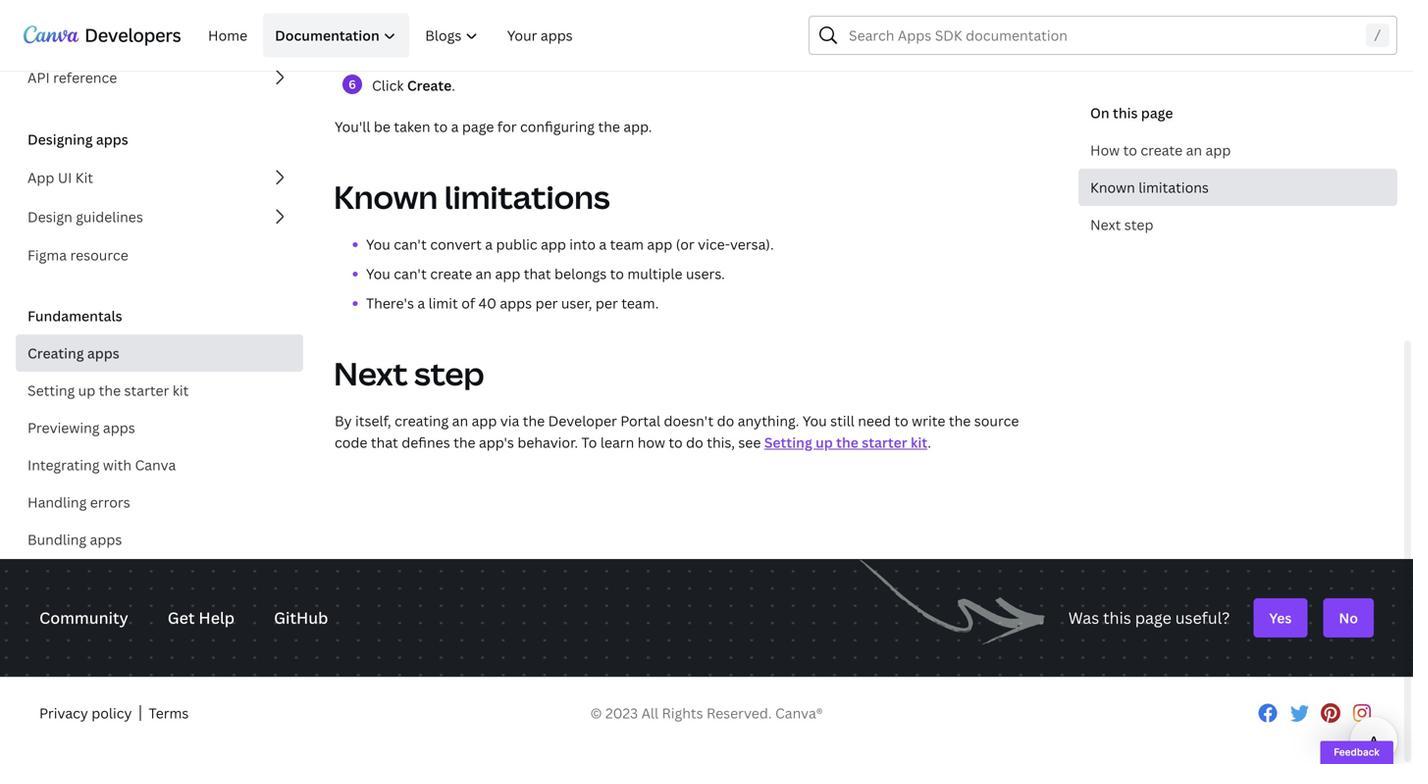 Task type: describe. For each thing, give the bounding box(es) containing it.
handling
[[27, 493, 87, 512]]

code
[[335, 433, 368, 452]]

convert
[[430, 235, 482, 254]]

there's
[[366, 294, 414, 313]]

behavior.
[[518, 433, 578, 452]]

apps right 40
[[500, 294, 532, 313]]

app left (or
[[647, 235, 673, 254]]

get help
[[168, 608, 235, 629]]

your apps
[[507, 26, 573, 45]]

apps for designing apps
[[96, 130, 128, 149]]

starter for setting up the starter kit
[[124, 381, 169, 400]]

design
[[27, 208, 72, 226]]

an for can't
[[476, 265, 492, 283]]

kit for setting up the starter kit
[[173, 381, 189, 400]]

instagram image
[[1351, 702, 1375, 726]]

app for itself,
[[472, 412, 497, 431]]

/
[[1374, 27, 1383, 43]]

developer
[[549, 412, 617, 431]]

previewing apps
[[27, 419, 135, 437]]

yes button
[[1254, 599, 1308, 638]]

home link
[[196, 13, 259, 57]]

github link
[[274, 606, 328, 631]]

known limitations link
[[1079, 169, 1398, 206]]

setting for setting up the starter kit
[[27, 381, 75, 400]]

handling errors link
[[16, 484, 303, 521]]

public
[[496, 235, 538, 254]]

guidelines
[[76, 208, 143, 226]]

your
[[507, 26, 538, 45]]

1 vertical spatial next
[[334, 352, 408, 395]]

by
[[335, 412, 352, 431]]

ui
[[58, 168, 72, 187]]

terms
[[149, 704, 189, 723]]

for
[[498, 117, 517, 136]]

design guidelines
[[27, 208, 143, 226]]

anything.
[[738, 412, 800, 431]]

app left into
[[541, 235, 566, 254]]

page left for on the top left
[[462, 117, 494, 136]]

previewing
[[27, 419, 100, 437]]

bundling
[[27, 531, 87, 549]]

1 per from the left
[[536, 294, 558, 313]]

on
[[1091, 104, 1110, 122]]

creating
[[27, 344, 84, 363]]

see
[[739, 433, 761, 452]]

there's a limit of 40 apps per user, per team.
[[366, 294, 659, 313]]

app.
[[624, 117, 652, 136]]

0 horizontal spatial setting up the starter kit link
[[16, 372, 303, 409]]

kit
[[75, 168, 93, 187]]

all
[[642, 704, 659, 723]]

you can't convert a public app into a team app (or vice-versa).
[[366, 235, 774, 254]]

page for was this page useful?
[[1136, 608, 1172, 629]]

limit
[[429, 294, 458, 313]]

fundamentals
[[27, 307, 122, 325]]

to
[[582, 433, 597, 452]]

privacy
[[39, 704, 88, 723]]

apps for creating apps
[[87, 344, 120, 363]]

known inside known limitations link
[[1091, 178, 1136, 197]]

click
[[372, 76, 404, 95]]

bundling apps link
[[16, 521, 303, 559]]

of
[[462, 294, 475, 313]]

app's
[[479, 433, 514, 452]]

help
[[199, 608, 235, 629]]

app for to
[[1206, 141, 1232, 160]]

you'll
[[335, 117, 371, 136]]

canva®
[[776, 704, 823, 723]]

1 horizontal spatial .
[[928, 433, 932, 452]]

no
[[1340, 609, 1359, 628]]

setting up the starter kit .
[[765, 433, 932, 452]]

handling errors
[[27, 493, 130, 512]]

0 vertical spatial that
[[524, 265, 551, 283]]

github
[[274, 608, 328, 629]]

you inside 'by itself, creating an app via the developer portal doesn't do anything. you still need to write the source code that defines the app's behavior. to learn how to do this, see'
[[803, 412, 827, 431]]

©
[[591, 704, 602, 723]]

creating
[[395, 412, 449, 431]]

(or
[[676, 235, 695, 254]]

an for itself,
[[452, 412, 468, 431]]

the left the app's
[[454, 433, 476, 452]]

learn
[[601, 433, 635, 452]]

users.
[[686, 265, 725, 283]]

a right taken
[[451, 117, 459, 136]]

canva
[[135, 456, 176, 475]]

blogs
[[425, 26, 462, 45]]

the left terms
[[431, 39, 453, 57]]

apps for bundling apps
[[90, 531, 122, 549]]

versa).
[[730, 235, 774, 254]]

bundling apps
[[27, 531, 122, 549]]

kit for setting up the starter kit .
[[911, 433, 928, 452]]

the down still
[[837, 433, 859, 452]]

team
[[610, 235, 644, 254]]

0 horizontal spatial do
[[686, 433, 704, 452]]

figma resource
[[27, 246, 128, 265]]

pinterest image
[[1320, 702, 1343, 726]]

itself,
[[355, 412, 392, 431]]

0 horizontal spatial known limitations
[[334, 176, 610, 218]]

next step link
[[1079, 206, 1398, 244]]

terms
[[456, 39, 495, 57]]

how
[[638, 433, 666, 452]]

belongs
[[555, 265, 607, 283]]

app ui kit link
[[16, 158, 303, 197]]

terms and conditions link
[[456, 39, 599, 57]]

facebook image
[[1257, 702, 1280, 726]]

the right write
[[949, 412, 971, 431]]

community
[[39, 608, 128, 629]]

no button
[[1324, 599, 1375, 638]]

multiple
[[628, 265, 683, 283]]

source
[[975, 412, 1020, 431]]

this for was
[[1104, 608, 1132, 629]]

1 horizontal spatial next
[[1091, 216, 1122, 234]]

integrating with canva link
[[16, 447, 303, 484]]

1 horizontal spatial limitations
[[1139, 178, 1210, 197]]

and
[[499, 39, 524, 57]]

page for on this page
[[1142, 104, 1174, 122]]

on this page heading
[[1079, 102, 1398, 124]]

0 horizontal spatial known
[[334, 176, 438, 218]]



Task type: vqa. For each thing, say whether or not it's contained in the screenshot.
setting related to Setting up the starter kit .
yes



Task type: locate. For each thing, give the bounding box(es) containing it.
kit down write
[[911, 433, 928, 452]]

you
[[366, 235, 391, 254], [366, 265, 391, 283], [803, 412, 827, 431]]

yes
[[1270, 609, 1293, 628]]

twitter image
[[1288, 702, 1312, 726]]

privacy policy link
[[39, 703, 132, 725]]

next step up creating
[[334, 352, 485, 395]]

.
[[452, 76, 455, 95], [928, 433, 932, 452]]

known down be
[[334, 176, 438, 218]]

setting down "creating"
[[27, 381, 75, 400]]

page
[[1142, 104, 1174, 122], [462, 117, 494, 136], [1136, 608, 1172, 629]]

1 vertical spatial setting up the starter kit link
[[765, 433, 928, 452]]

next step down how
[[1091, 216, 1154, 234]]

0 horizontal spatial setting
[[27, 381, 75, 400]]

starter for setting up the starter kit .
[[862, 433, 908, 452]]

0 vertical spatial create
[[1141, 141, 1183, 160]]

0 vertical spatial setting up the starter kit link
[[16, 372, 303, 409]]

© 2023 all rights reserved. canva®
[[591, 704, 823, 723]]

an inside 'by itself, creating an app via the developer portal doesn't do anything. you still need to write the source code that defines the app's behavior. to learn how to do this, see'
[[452, 412, 468, 431]]

your apps link
[[496, 13, 585, 57]]

1 horizontal spatial do
[[717, 412, 735, 431]]

. down agree to the terms and conditions
[[452, 76, 455, 95]]

0 horizontal spatial starter
[[124, 381, 169, 400]]

an inside how to create an app link
[[1187, 141, 1203, 160]]

rights
[[662, 704, 704, 723]]

1 vertical spatial up
[[816, 433, 833, 452]]

write
[[912, 412, 946, 431]]

step up creating
[[414, 352, 485, 395]]

app down on this page heading
[[1206, 141, 1232, 160]]

home
[[208, 26, 248, 45]]

apps for previewing apps
[[103, 419, 135, 437]]

1 vertical spatial this
[[1104, 608, 1132, 629]]

app ui kit
[[27, 168, 93, 187]]

known limitations down how to create an app
[[1091, 178, 1210, 197]]

up down still
[[816, 433, 833, 452]]

a right into
[[599, 235, 607, 254]]

0 horizontal spatial create
[[430, 265, 472, 283]]

this for on
[[1113, 104, 1138, 122]]

portal
[[621, 412, 661, 431]]

app up there's a limit of 40 apps per user, per team.
[[495, 265, 521, 283]]

integrating
[[27, 456, 100, 475]]

the
[[431, 39, 453, 57], [598, 117, 620, 136], [99, 381, 121, 400], [523, 412, 545, 431], [949, 412, 971, 431], [454, 433, 476, 452], [837, 433, 859, 452]]

next
[[1091, 216, 1122, 234], [334, 352, 408, 395]]

can't left the convert
[[394, 235, 427, 254]]

1 vertical spatial can't
[[394, 265, 427, 283]]

0 vertical spatial .
[[452, 76, 455, 95]]

you'll be taken to a page for configuring the app.
[[335, 117, 652, 136]]

1 horizontal spatial create
[[1141, 141, 1183, 160]]

create down the convert
[[430, 265, 472, 283]]

1 horizontal spatial an
[[476, 265, 492, 283]]

the right the via
[[523, 412, 545, 431]]

documentation button
[[263, 13, 409, 57]]

that inside 'by itself, creating an app via the developer portal doesn't do anything. you still need to write the source code that defines the app's behavior. to learn how to do this, see'
[[371, 433, 398, 452]]

how
[[1091, 141, 1120, 160]]

apps right designing
[[96, 130, 128, 149]]

limitations up the public
[[444, 176, 610, 218]]

0 vertical spatial do
[[717, 412, 735, 431]]

0 horizontal spatial limitations
[[444, 176, 610, 218]]

an right creating
[[452, 412, 468, 431]]

doesn't
[[664, 412, 714, 431]]

0 vertical spatial setting
[[27, 381, 75, 400]]

how to create an app link
[[1079, 132, 1398, 169]]

this right on
[[1113, 104, 1138, 122]]

can't up the there's
[[394, 265, 427, 283]]

known down how
[[1091, 178, 1136, 197]]

you for you can't convert a public app into a team app (or vice-versa).
[[366, 235, 391, 254]]

an up 40
[[476, 265, 492, 283]]

0 horizontal spatial next step
[[334, 352, 485, 395]]

step down how to create an app
[[1125, 216, 1154, 234]]

0 vertical spatial up
[[78, 381, 95, 400]]

community link
[[39, 606, 128, 631]]

setting up the starter kit link down still
[[765, 433, 928, 452]]

create for can't
[[430, 265, 472, 283]]

1 can't from the top
[[394, 235, 427, 254]]

1 horizontal spatial step
[[1125, 216, 1154, 234]]

0 horizontal spatial up
[[78, 381, 95, 400]]

that down itself,
[[371, 433, 398, 452]]

apps for your apps
[[541, 26, 573, 45]]

1 horizontal spatial known
[[1091, 178, 1136, 197]]

setting up the starter kit link up integrating with canva link
[[16, 372, 303, 409]]

apps down errors
[[90, 531, 122, 549]]

this inside heading
[[1113, 104, 1138, 122]]

1 vertical spatial that
[[371, 433, 398, 452]]

page up how to create an app
[[1142, 104, 1174, 122]]

0 vertical spatial kit
[[173, 381, 189, 400]]

1 horizontal spatial setting up the starter kit link
[[765, 433, 928, 452]]

up up previewing apps
[[78, 381, 95, 400]]

per right "user,"
[[596, 294, 618, 313]]

be
[[374, 117, 391, 136]]

create down the on this page
[[1141, 141, 1183, 160]]

that down the public
[[524, 265, 551, 283]]

per
[[536, 294, 558, 313], [596, 294, 618, 313]]

into
[[570, 235, 596, 254]]

agree
[[372, 39, 410, 57]]

app
[[1206, 141, 1232, 160], [541, 235, 566, 254], [647, 235, 673, 254], [495, 265, 521, 283], [472, 412, 497, 431]]

setting
[[27, 381, 75, 400], [765, 433, 813, 452]]

0 vertical spatial starter
[[124, 381, 169, 400]]

next down how
[[1091, 216, 1122, 234]]

1 vertical spatial create
[[430, 265, 472, 283]]

1 horizontal spatial starter
[[862, 433, 908, 452]]

create
[[407, 76, 452, 95]]

0 vertical spatial next step
[[1091, 216, 1154, 234]]

still
[[831, 412, 855, 431]]

1 vertical spatial do
[[686, 433, 704, 452]]

via
[[501, 412, 520, 431]]

app inside 'by itself, creating an app via the developer portal doesn't do anything. you still need to write the source code that defines the app's behavior. to learn how to do this, see'
[[472, 412, 497, 431]]

on this page
[[1091, 104, 1174, 122]]

up for setting up the starter kit .
[[816, 433, 833, 452]]

up for setting up the starter kit
[[78, 381, 95, 400]]

0 vertical spatial can't
[[394, 235, 427, 254]]

0 horizontal spatial that
[[371, 433, 398, 452]]

app up the app's
[[472, 412, 497, 431]]

1 vertical spatial you
[[366, 265, 391, 283]]

apps up the "setting up the starter kit"
[[87, 344, 120, 363]]

limitations down how to create an app
[[1139, 178, 1210, 197]]

conditions
[[527, 39, 599, 57]]

a left the limit
[[418, 294, 425, 313]]

app for can't
[[495, 265, 521, 283]]

apps right your
[[541, 26, 573, 45]]

2 horizontal spatial an
[[1187, 141, 1203, 160]]

0 vertical spatial step
[[1125, 216, 1154, 234]]

errors
[[90, 493, 130, 512]]

1 horizontal spatial kit
[[911, 433, 928, 452]]

page inside heading
[[1142, 104, 1174, 122]]

1 horizontal spatial setting
[[765, 433, 813, 452]]

an for to
[[1187, 141, 1203, 160]]

can't for create
[[394, 265, 427, 283]]

kit up previewing apps link on the left
[[173, 381, 189, 400]]

the up previewing apps
[[99, 381, 121, 400]]

figma resource link
[[16, 237, 303, 274]]

figma
[[27, 246, 67, 265]]

design guidelines link
[[16, 197, 303, 237]]

to
[[414, 39, 428, 57], [434, 117, 448, 136], [1124, 141, 1138, 160], [610, 265, 624, 283], [895, 412, 909, 431], [669, 433, 683, 452]]

. down write
[[928, 433, 932, 452]]

integrating with canva
[[27, 456, 176, 475]]

0 horizontal spatial an
[[452, 412, 468, 431]]

Search Apps SDK documentation text field
[[809, 16, 1398, 55]]

known limitations up the convert
[[334, 176, 610, 218]]

2 per from the left
[[596, 294, 618, 313]]

an down on this page heading
[[1187, 141, 1203, 160]]

0 horizontal spatial kit
[[173, 381, 189, 400]]

reference
[[53, 68, 117, 87]]

1 vertical spatial setting
[[765, 433, 813, 452]]

the left app.
[[598, 117, 620, 136]]

api reference link
[[16, 58, 303, 97]]

setting down anything.
[[765, 433, 813, 452]]

1 vertical spatial kit
[[911, 433, 928, 452]]

starter down need
[[862, 433, 908, 452]]

0 vertical spatial next
[[1091, 216, 1122, 234]]

api
[[27, 68, 50, 87]]

do down doesn't
[[686, 433, 704, 452]]

can't for convert
[[394, 235, 427, 254]]

0 vertical spatial this
[[1113, 104, 1138, 122]]

a
[[451, 117, 459, 136], [485, 235, 493, 254], [599, 235, 607, 254], [418, 294, 425, 313]]

api reference
[[27, 68, 117, 87]]

canva developers logo image
[[24, 25, 181, 46]]

previewing apps link
[[16, 409, 303, 447]]

2 vertical spatial an
[[452, 412, 468, 431]]

1 vertical spatial step
[[414, 352, 485, 395]]

vice-
[[698, 235, 730, 254]]

user,
[[561, 294, 593, 313]]

1 horizontal spatial that
[[524, 265, 551, 283]]

useful?
[[1176, 608, 1231, 629]]

1 vertical spatial next step
[[334, 352, 485, 395]]

policy
[[92, 704, 132, 723]]

a left the public
[[485, 235, 493, 254]]

get help link
[[168, 606, 235, 631]]

resource
[[70, 246, 128, 265]]

step
[[1125, 216, 1154, 234], [414, 352, 485, 395]]

create for to
[[1141, 141, 1183, 160]]

designing apps
[[27, 130, 128, 149]]

designing
[[27, 130, 93, 149]]

page left useful?
[[1136, 608, 1172, 629]]

was
[[1069, 608, 1100, 629]]

limitations
[[444, 176, 610, 218], [1139, 178, 1210, 197]]

2 vertical spatial you
[[803, 412, 827, 431]]

with
[[103, 456, 132, 475]]

1 horizontal spatial next step
[[1091, 216, 1154, 234]]

1 vertical spatial an
[[476, 265, 492, 283]]

0 vertical spatial an
[[1187, 141, 1203, 160]]

starter down creating apps link
[[124, 381, 169, 400]]

0 horizontal spatial next
[[334, 352, 408, 395]]

you for you can't create an app that belongs to multiple users.
[[366, 265, 391, 283]]

apps
[[541, 26, 573, 45], [96, 130, 128, 149], [500, 294, 532, 313], [87, 344, 120, 363], [103, 419, 135, 437], [90, 531, 122, 549]]

team.
[[622, 294, 659, 313]]

per down you can't create an app that belongs to multiple users.
[[536, 294, 558, 313]]

0 horizontal spatial per
[[536, 294, 558, 313]]

1 vertical spatial starter
[[862, 433, 908, 452]]

0 vertical spatial you
[[366, 235, 391, 254]]

2 can't from the top
[[394, 265, 427, 283]]

do
[[717, 412, 735, 431], [686, 433, 704, 452]]

1 horizontal spatial up
[[816, 433, 833, 452]]

1 horizontal spatial known limitations
[[1091, 178, 1210, 197]]

creating apps link
[[16, 335, 303, 372]]

next up itself,
[[334, 352, 408, 395]]

documentation
[[275, 26, 380, 45]]

1 vertical spatial .
[[928, 433, 932, 452]]

starter
[[124, 381, 169, 400], [862, 433, 908, 452]]

setting for setting up the starter kit .
[[765, 433, 813, 452]]

1 horizontal spatial per
[[596, 294, 618, 313]]

apps up the with
[[103, 419, 135, 437]]

do up 'this,'
[[717, 412, 735, 431]]

you can't create an app that belongs to multiple users.
[[366, 265, 725, 283]]

0 horizontal spatial step
[[414, 352, 485, 395]]

0 horizontal spatial .
[[452, 76, 455, 95]]

this right was
[[1104, 608, 1132, 629]]

setting up the starter kit link
[[16, 372, 303, 409], [765, 433, 928, 452]]



